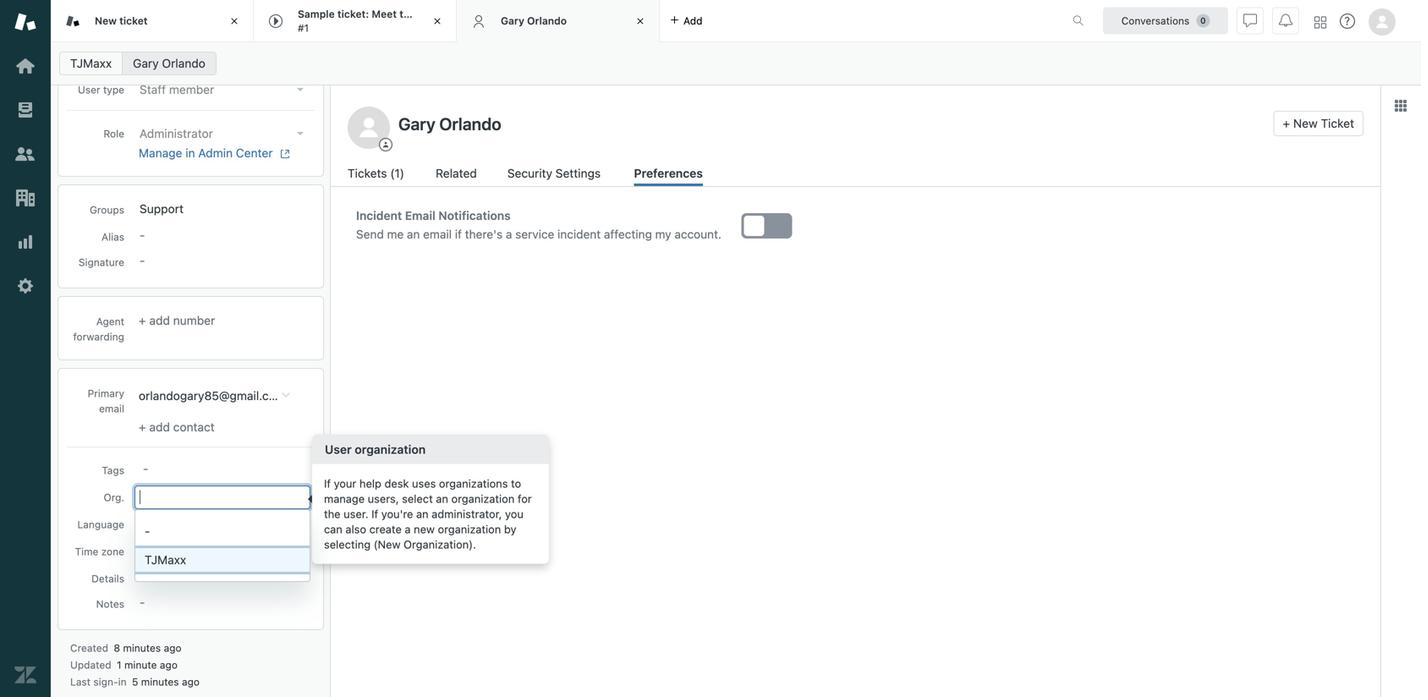 Task type: describe. For each thing, give the bounding box(es) containing it.
1 vertical spatial ago
[[160, 659, 178, 671]]

gary inside secondary 'element'
[[133, 56, 159, 70]]

new ticket
[[95, 15, 148, 26]]

organizations image
[[14, 187, 36, 209]]

select
[[402, 493, 433, 505]]

tags
[[102, 465, 124, 476]]

if
[[455, 227, 462, 241]]

sample
[[298, 8, 335, 20]]

language
[[77, 519, 124, 531]]

incident
[[356, 209, 402, 223]]

groups
[[90, 204, 124, 216]]

uses
[[412, 477, 436, 490]]

arrow down image for administrator
[[297, 132, 304, 135]]

member
[[169, 83, 214, 96]]

conversations button
[[1104, 7, 1229, 34]]

time zone
[[75, 546, 124, 558]]

arrow down image for -
[[297, 550, 304, 553]]

affecting
[[604, 227, 652, 241]]

center
[[236, 146, 273, 160]]

account.
[[675, 227, 722, 241]]

me
[[387, 227, 404, 241]]

tjmaxx inside menu
[[145, 553, 186, 567]]

administrator button
[[135, 122, 311, 146]]

arrow down image for staff member
[[297, 88, 304, 91]]

preferences link
[[634, 164, 703, 186]]

contact
[[173, 420, 215, 434]]

0 vertical spatial organization
[[355, 443, 426, 457]]

5
[[132, 676, 138, 688]]

1 horizontal spatial in
[[186, 146, 195, 160]]

manage
[[139, 146, 182, 160]]

last
[[70, 676, 91, 688]]

+ new ticket button
[[1274, 111, 1364, 136]]

service
[[516, 227, 555, 241]]

gary orlando inside tab
[[501, 15, 567, 26]]

(1)
[[390, 166, 405, 180]]

tjmaxx link inside menu
[[139, 548, 306, 573]]

sign-
[[93, 676, 118, 688]]

agent
[[96, 316, 124, 328]]

+ for + add contact
[[139, 420, 146, 434]]

+ add number
[[139, 314, 215, 328]]

1 vertical spatial if
[[372, 508, 378, 520]]

0 vertical spatial if
[[324, 477, 331, 490]]

tickets (1) link
[[348, 164, 408, 186]]

manage
[[324, 493, 365, 505]]

tickets (1)
[[348, 166, 405, 180]]

new inside tab
[[95, 15, 117, 26]]

meet
[[372, 8, 397, 20]]

0 horizontal spatial ticket
[[119, 15, 148, 26]]

- for - tjmaxx
[[145, 524, 150, 538]]

related link
[[436, 164, 479, 186]]

support
[[140, 202, 184, 216]]

0 horizontal spatial tjmaxx link
[[59, 52, 123, 75]]

notes
[[96, 598, 124, 610]]

orlando inside tab
[[527, 15, 567, 26]]

english (united states)
[[140, 518, 265, 531]]

org.
[[104, 492, 124, 504]]

send
[[356, 227, 384, 241]]

+ for + add number
[[139, 314, 146, 328]]

customers image
[[14, 143, 36, 165]]

selecting
[[324, 538, 371, 551]]

security
[[508, 166, 553, 180]]

new inside button
[[1294, 116, 1318, 130]]

2 vertical spatial an
[[416, 508, 429, 520]]

+ new ticket
[[1284, 116, 1355, 130]]

sample ticket: meet the ticket #1
[[298, 8, 447, 34]]

users,
[[368, 493, 399, 505]]

1 vertical spatial organization
[[452, 493, 515, 505]]

staff member
[[140, 83, 214, 96]]

zone
[[101, 546, 124, 558]]

+ add contact
[[139, 420, 215, 434]]

views image
[[14, 99, 36, 121]]

to
[[511, 477, 522, 490]]

also
[[346, 523, 367, 536]]

for
[[518, 493, 532, 505]]

you're
[[382, 508, 413, 520]]

the inside sample ticket: meet the ticket #1
[[400, 8, 416, 20]]

- link
[[139, 519, 306, 544]]

add inside dropdown button
[[684, 15, 703, 27]]

incident email notifications send me an email if there's a service incident affecting my account.
[[356, 209, 722, 241]]

type
[[103, 84, 124, 96]]

number
[[173, 314, 215, 328]]

1
[[117, 659, 122, 671]]

orlando inside secondary 'element'
[[162, 56, 206, 70]]

create
[[370, 523, 402, 536]]

add button
[[660, 0, 713, 41]]

ticket
[[1322, 116, 1355, 130]]

new
[[414, 523, 435, 536]]

new ticket tab
[[51, 0, 254, 42]]

states)
[[226, 518, 265, 531]]

add for add contact
[[149, 420, 170, 434]]

email inside incident email notifications send me an email if there's a service incident affecting my account.
[[423, 227, 452, 241]]

administrator
[[140, 127, 213, 140]]

apps image
[[1395, 99, 1408, 113]]

english
[[140, 518, 179, 531]]

0 vertical spatial ago
[[164, 642, 182, 654]]

a inside if your help desk uses organizations to manage users, select an organization for the user. if you're an administrator, you can also create a new organization by selecting (new organization).
[[405, 523, 411, 536]]

gary orlando tab
[[457, 0, 660, 42]]



Task type: vqa. For each thing, say whether or not it's contained in the screenshot.
If
yes



Task type: locate. For each thing, give the bounding box(es) containing it.
if down users,
[[372, 508, 378, 520]]

your
[[334, 477, 357, 490]]

ago
[[164, 642, 182, 654], [160, 659, 178, 671], [182, 676, 200, 688]]

arrow down image down arrow down image
[[297, 550, 304, 553]]

1 vertical spatial arrow down image
[[297, 132, 304, 135]]

in
[[186, 146, 195, 160], [118, 676, 127, 688]]

desk
[[385, 477, 409, 490]]

1 horizontal spatial the
[[400, 8, 416, 20]]

user left "type"
[[78, 84, 100, 96]]

security settings link
[[508, 164, 606, 186]]

add left number
[[149, 314, 170, 328]]

1 vertical spatial orlando
[[162, 56, 206, 70]]

user for user type
[[78, 84, 100, 96]]

ago right the 8
[[164, 642, 182, 654]]

0 vertical spatial tjmaxx link
[[59, 52, 123, 75]]

0 vertical spatial arrow down image
[[297, 88, 304, 91]]

updated
[[70, 659, 111, 671]]

0 vertical spatial a
[[506, 227, 512, 241]]

notifications image
[[1280, 14, 1293, 28]]

new left the ticket
[[1294, 116, 1318, 130]]

reporting image
[[14, 231, 36, 253]]

help
[[360, 477, 382, 490]]

forwarding
[[73, 331, 124, 343]]

english (united states) button
[[135, 513, 311, 537]]

0 horizontal spatial the
[[324, 508, 341, 520]]

0 horizontal spatial in
[[118, 676, 127, 688]]

0 vertical spatial gary
[[501, 15, 525, 26]]

organization
[[355, 443, 426, 457], [452, 493, 515, 505], [438, 523, 501, 536]]

conversations
[[1122, 15, 1190, 27]]

- right "language"
[[145, 524, 150, 538]]

if your help desk uses organizations to manage users, select an organization for the user. if you're an administrator, you can also create a new organization by selecting (new organization).
[[324, 477, 532, 551]]

0 horizontal spatial a
[[405, 523, 411, 536]]

add
[[684, 15, 703, 27], [149, 314, 170, 328], [149, 420, 170, 434]]

get started image
[[14, 55, 36, 77]]

1 vertical spatial tjmaxx link
[[139, 548, 306, 573]]

gary
[[501, 15, 525, 26], [133, 56, 159, 70]]

8
[[114, 642, 120, 654]]

if left your at the bottom
[[324, 477, 331, 490]]

add left contact on the left
[[149, 420, 170, 434]]

1 vertical spatial gary
[[133, 56, 159, 70]]

0 vertical spatial orlando
[[527, 15, 567, 26]]

1 vertical spatial the
[[324, 508, 341, 520]]

1 horizontal spatial ticket
[[419, 8, 447, 20]]

(united
[[182, 518, 223, 531]]

0 horizontal spatial if
[[324, 477, 331, 490]]

+ left contact on the left
[[139, 420, 146, 434]]

in inside created 8 minutes ago updated 1 minute ago last sign-in 5 minutes ago
[[118, 676, 127, 688]]

0 horizontal spatial email
[[99, 403, 124, 415]]

a right there's
[[506, 227, 512, 241]]

an up new
[[416, 508, 429, 520]]

organization down administrator,
[[438, 523, 501, 536]]

ticket inside sample ticket: meet the ticket #1
[[419, 8, 447, 20]]

created
[[70, 642, 108, 654]]

1 vertical spatial user
[[325, 443, 352, 457]]

1 vertical spatial -
[[140, 545, 145, 559]]

0 vertical spatial the
[[400, 8, 416, 20]]

None field
[[135, 486, 311, 509]]

user type
[[78, 84, 124, 96]]

1 horizontal spatial gary
[[501, 15, 525, 26]]

+ inside button
[[1284, 116, 1291, 130]]

organizations
[[439, 477, 508, 490]]

email inside primary email
[[99, 403, 124, 415]]

arrow down image inside - button
[[297, 550, 304, 553]]

incident
[[558, 227, 601, 241]]

+ left the ticket
[[1284, 116, 1291, 130]]

tjmaxx up user type
[[70, 56, 112, 70]]

0 horizontal spatial orlando
[[162, 56, 206, 70]]

1 close image from the left
[[226, 13, 243, 30]]

1 horizontal spatial user
[[325, 443, 352, 457]]

tjmaxx inside secondary 'element'
[[70, 56, 112, 70]]

1 arrow down image from the top
[[297, 88, 304, 91]]

1 horizontal spatial close image
[[632, 13, 649, 30]]

ticket right meet
[[419, 8, 447, 20]]

- for -
[[140, 545, 145, 559]]

close image
[[429, 13, 446, 30]]

close image left #1 at left top
[[226, 13, 243, 30]]

0 vertical spatial minutes
[[123, 642, 161, 654]]

0 vertical spatial new
[[95, 15, 117, 26]]

an down "uses"
[[436, 493, 449, 505]]

user up your at the bottom
[[325, 443, 352, 457]]

2 vertical spatial arrow down image
[[297, 550, 304, 553]]

gary orlando link
[[122, 52, 217, 75]]

alias
[[102, 231, 124, 243]]

close image inside gary orlando tab
[[632, 13, 649, 30]]

1 horizontal spatial a
[[506, 227, 512, 241]]

an inside incident email notifications send me an email if there's a service incident affecting my account.
[[407, 227, 420, 241]]

the inside if your help desk uses organizations to manage users, select an organization for the user. if you're an administrator, you can also create a new organization by selecting (new organization).
[[324, 508, 341, 520]]

close image for gary orlando
[[632, 13, 649, 30]]

0 vertical spatial user
[[78, 84, 100, 96]]

settings
[[556, 166, 601, 180]]

if
[[324, 477, 331, 490], [372, 508, 378, 520]]

None text field
[[394, 111, 1267, 136]]

new up user type
[[95, 15, 117, 26]]

#1
[[298, 22, 309, 34]]

user for user organization
[[325, 443, 352, 457]]

manage in admin center
[[139, 146, 273, 160]]

arrow down image down #1 at left top
[[297, 88, 304, 91]]

get help image
[[1341, 14, 1356, 29]]

user
[[78, 84, 100, 96], [325, 443, 352, 457]]

close image
[[226, 13, 243, 30], [632, 13, 649, 30]]

manage in admin center link
[[139, 146, 304, 161]]

1 vertical spatial +
[[139, 314, 146, 328]]

the right meet
[[400, 8, 416, 20]]

minutes up "minute"
[[123, 642, 161, 654]]

- inside - tjmaxx
[[145, 524, 150, 538]]

gary inside tab
[[501, 15, 525, 26]]

1 horizontal spatial new
[[1294, 116, 1318, 130]]

close image left add dropdown button
[[632, 13, 649, 30]]

the up can
[[324, 508, 341, 520]]

ago right 5
[[182, 676, 200, 688]]

1 horizontal spatial email
[[423, 227, 452, 241]]

orlando
[[527, 15, 567, 26], [162, 56, 206, 70]]

primary email
[[88, 388, 124, 415]]

zendesk support image
[[14, 11, 36, 33]]

staff member button
[[135, 78, 311, 102]]

gary orlando inside secondary 'element'
[[133, 56, 206, 70]]

arrow down image
[[297, 88, 304, 91], [297, 132, 304, 135], [297, 550, 304, 553]]

main element
[[0, 0, 51, 697]]

an right me
[[407, 227, 420, 241]]

arrow down image up manage in admin center link
[[297, 132, 304, 135]]

1 horizontal spatial if
[[372, 508, 378, 520]]

zendesk image
[[14, 664, 36, 686]]

tab
[[254, 0, 457, 42]]

by
[[504, 523, 517, 536]]

1 vertical spatial a
[[405, 523, 411, 536]]

-
[[145, 524, 150, 538], [140, 545, 145, 559]]

1 vertical spatial gary orlando
[[133, 56, 206, 70]]

add up secondary 'element'
[[684, 15, 703, 27]]

0 vertical spatial gary orlando
[[501, 15, 567, 26]]

ticket up gary orlando link
[[119, 15, 148, 26]]

details
[[92, 573, 124, 585]]

tabs tab list
[[51, 0, 1055, 42]]

+ right agent
[[139, 314, 146, 328]]

related
[[436, 166, 477, 180]]

3 arrow down image from the top
[[297, 550, 304, 553]]

user.
[[344, 508, 369, 520]]

ticket
[[419, 8, 447, 20], [119, 15, 148, 26]]

admin
[[198, 146, 233, 160]]

security settings
[[508, 166, 601, 180]]

role
[[104, 128, 124, 140]]

a inside incident email notifications send me an email if there's a service incident affecting my account.
[[506, 227, 512, 241]]

1 vertical spatial add
[[149, 314, 170, 328]]

0 vertical spatial tjmaxx
[[70, 56, 112, 70]]

tickets
[[348, 166, 387, 180]]

0 horizontal spatial new
[[95, 15, 117, 26]]

close image for new ticket
[[226, 13, 243, 30]]

in left 5
[[118, 676, 127, 688]]

add for add number
[[149, 314, 170, 328]]

button displays agent's chat status as invisible. image
[[1244, 14, 1258, 28]]

there's
[[465, 227, 503, 241]]

(new
[[374, 538, 401, 551]]

0 horizontal spatial gary
[[133, 56, 159, 70]]

menu
[[135, 510, 310, 581]]

agent forwarding
[[73, 316, 124, 343]]

2 vertical spatial ago
[[182, 676, 200, 688]]

0 vertical spatial +
[[1284, 116, 1291, 130]]

1 horizontal spatial orlando
[[527, 15, 567, 26]]

- right zone
[[140, 545, 145, 559]]

close image inside the new ticket tab
[[226, 13, 243, 30]]

- field
[[136, 460, 311, 478]]

- inside button
[[140, 545, 145, 559]]

0 vertical spatial -
[[145, 524, 150, 538]]

tab containing sample ticket: meet the ticket
[[254, 0, 457, 42]]

2 vertical spatial add
[[149, 420, 170, 434]]

ticket:
[[338, 8, 369, 20]]

0 horizontal spatial user
[[78, 84, 100, 96]]

0 horizontal spatial tjmaxx
[[70, 56, 112, 70]]

user organization
[[325, 443, 426, 457]]

organization).
[[404, 538, 476, 551]]

0 vertical spatial email
[[423, 227, 452, 241]]

minute
[[124, 659, 157, 671]]

1 vertical spatial email
[[99, 403, 124, 415]]

tjmaxx link up user type
[[59, 52, 123, 75]]

email left 'if' at the top of the page
[[423, 227, 452, 241]]

organization down organizations
[[452, 493, 515, 505]]

menu containing -
[[135, 510, 310, 581]]

1 horizontal spatial tjmaxx
[[145, 553, 186, 567]]

- tjmaxx
[[145, 524, 186, 567]]

created 8 minutes ago updated 1 minute ago last sign-in 5 minutes ago
[[70, 642, 200, 688]]

secondary element
[[51, 47, 1422, 80]]

my
[[656, 227, 672, 241]]

2 vertical spatial +
[[139, 420, 146, 434]]

gary right close image
[[501, 15, 525, 26]]

2 vertical spatial organization
[[438, 523, 501, 536]]

minutes
[[123, 642, 161, 654], [141, 676, 179, 688]]

0 vertical spatial in
[[186, 146, 195, 160]]

1 vertical spatial in
[[118, 676, 127, 688]]

2 arrow down image from the top
[[297, 132, 304, 135]]

gary up staff
[[133, 56, 159, 70]]

arrow down image
[[297, 523, 304, 526]]

organization up desk
[[355, 443, 426, 457]]

1 horizontal spatial tjmaxx link
[[139, 548, 306, 573]]

1 vertical spatial an
[[436, 493, 449, 505]]

1 vertical spatial tjmaxx
[[145, 553, 186, 567]]

tjmaxx
[[70, 56, 112, 70], [145, 553, 186, 567]]

admin image
[[14, 275, 36, 297]]

an
[[407, 227, 420, 241], [436, 493, 449, 505], [416, 508, 429, 520]]

tjmaxx link down the "-" link
[[139, 548, 306, 573]]

0 vertical spatial an
[[407, 227, 420, 241]]

ago right "minute"
[[160, 659, 178, 671]]

in down administrator
[[186, 146, 195, 160]]

primary
[[88, 388, 124, 399]]

0 vertical spatial add
[[684, 15, 703, 27]]

1 vertical spatial minutes
[[141, 676, 179, 688]]

1 horizontal spatial gary orlando
[[501, 15, 567, 26]]

email
[[423, 227, 452, 241], [99, 403, 124, 415]]

+ for + new ticket
[[1284, 116, 1291, 130]]

tjmaxx down english
[[145, 553, 186, 567]]

signature
[[79, 256, 124, 268]]

2 close image from the left
[[632, 13, 649, 30]]

gary orlando
[[501, 15, 567, 26], [133, 56, 206, 70]]

0 horizontal spatial gary orlando
[[133, 56, 206, 70]]

zendesk products image
[[1315, 17, 1327, 28]]

minutes right 5
[[141, 676, 179, 688]]

a left new
[[405, 523, 411, 536]]

0 horizontal spatial close image
[[226, 13, 243, 30]]

staff
[[140, 83, 166, 96]]

arrow down image inside staff member button
[[297, 88, 304, 91]]

1 vertical spatial new
[[1294, 116, 1318, 130]]

administrator,
[[432, 508, 502, 520]]

can
[[324, 523, 343, 536]]

- button
[[135, 540, 311, 564]]

arrow down image inside administrator button
[[297, 132, 304, 135]]

email down 'primary'
[[99, 403, 124, 415]]



